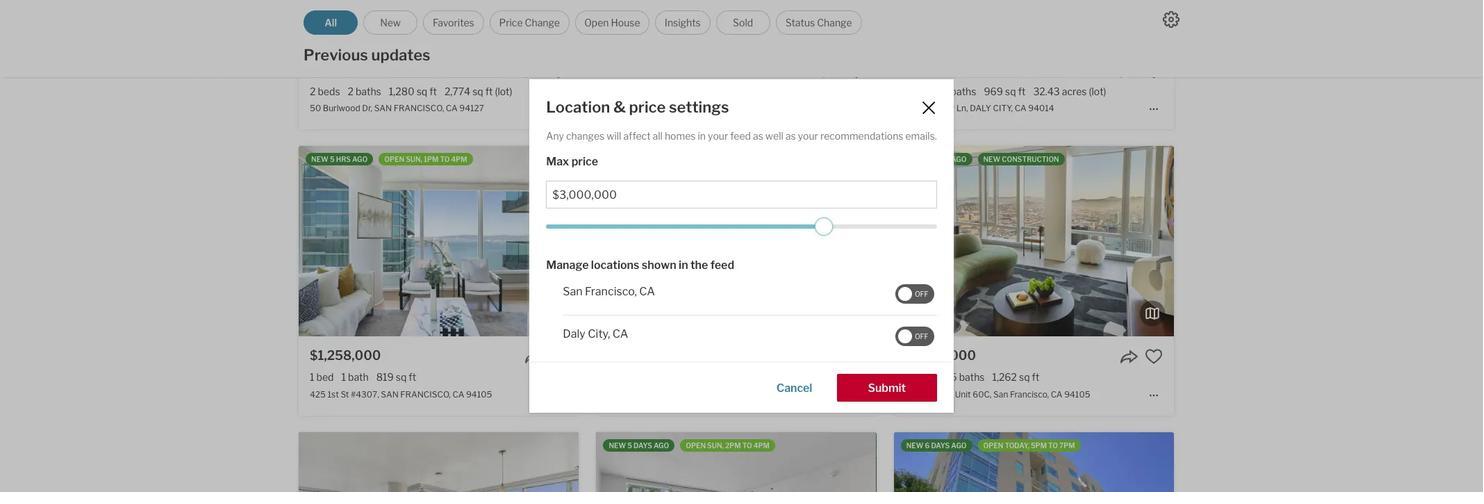 Task type: vqa. For each thing, say whether or not it's contained in the screenshot.
20%'s income
no



Task type: locate. For each thing, give the bounding box(es) containing it.
all
[[653, 130, 663, 142]]

Sold radio
[[716, 10, 770, 35]]

days for new construction
[[931, 155, 950, 164]]

2 your from the left
[[798, 130, 819, 142]]

1 horizontal spatial francisco,
[[716, 389, 755, 399]]

#304,
[[674, 389, 697, 399]]

favorite button checkbox
[[1145, 62, 1163, 80], [848, 348, 866, 366], [1145, 348, 1163, 366]]

sun, left 1pm
[[406, 155, 423, 164]]

sun, left 2pm
[[708, 441, 724, 449]]

1 vertical spatial 4pm
[[754, 441, 770, 449]]

location
[[546, 98, 610, 116]]

1 vertical spatial price
[[572, 155, 598, 168]]

650 delancey st #304, san francisco, ca 94107
[[608, 389, 796, 399]]

favorite button checkbox up the location
[[550, 62, 568, 80]]

4pm right 2pm
[[754, 441, 770, 449]]

new 5 days ago
[[907, 155, 967, 164], [609, 441, 669, 449]]

0 vertical spatial sun,
[[406, 155, 423, 164]]

2 baths up ln,
[[943, 86, 977, 97]]

cancel
[[777, 381, 813, 394]]

2 horizontal spatial to
[[1049, 441, 1058, 449]]

1 horizontal spatial price
[[629, 98, 666, 116]]

new 6 days ago
[[907, 441, 967, 449]]

4pm for open sun, 2pm to 4pm
[[754, 441, 770, 449]]

ago right hrs
[[352, 155, 368, 164]]

1 horizontal spatial 2 beds
[[905, 371, 936, 383]]

ago for open sun, 2pm to 4pm
[[654, 441, 669, 449]]

1 as from the left
[[753, 130, 764, 142]]

1847
[[608, 103, 628, 113]]

photo of 201 folsom st unit 11d, san francisco, ca 94105 image
[[316, 432, 597, 492], [597, 432, 877, 492], [877, 432, 1157, 492]]

1 for 1 bath
[[342, 371, 346, 383]]

425
[[310, 389, 326, 399]]

your right the well
[[798, 130, 819, 142]]

photo of 425 1st st #4307, san francisco, ca 94105 image
[[19, 146, 299, 337], [299, 146, 579, 337], [579, 146, 859, 337]]

photo of 650 delancey st #304, san francisco, ca 94107 image
[[316, 146, 597, 337], [597, 146, 877, 337], [877, 146, 1157, 337]]

st for $1,258,000
[[341, 389, 349, 399]]

181
[[905, 389, 919, 399]]

2 beds for $998,000
[[310, 86, 340, 97]]

ft left 2,774
[[430, 86, 437, 97]]

ft right 1,262
[[1032, 371, 1040, 383]]

francisco, up 'any changes will affect all homes in your feed as well as your recommendations emails.'
[[688, 103, 738, 113]]

days right 6
[[932, 441, 950, 449]]

favorite button image for $798,000
[[1145, 62, 1163, 80]]

2 up 181
[[905, 371, 911, 383]]

181 fremont unit 60c, san francisco, ca 94105
[[905, 389, 1091, 399]]

1 left bath
[[342, 371, 346, 383]]

st
[[341, 389, 349, 399], [664, 389, 672, 399]]

$1,199,000
[[608, 348, 677, 363]]

photo of 50 burlwood dr, san francisco, ca 94127 image
[[299, 0, 579, 51], [579, 0, 859, 51]]

0 horizontal spatial st
[[341, 389, 349, 399]]

0 horizontal spatial beds
[[318, 86, 340, 97]]

open today, 5pm to 7pm
[[984, 441, 1076, 449]]

price right '&'
[[629, 98, 666, 116]]

5pm
[[1031, 441, 1047, 449]]

san right dr,
[[374, 103, 392, 113]]

0 vertical spatial new 5 days ago
[[907, 155, 967, 164]]

ft for $998,000
[[430, 86, 437, 97]]

Max price slider range field
[[546, 217, 937, 235]]

to right 2pm
[[743, 441, 752, 449]]

2 horizontal spatial open
[[984, 441, 1004, 449]]

#4307,
[[351, 389, 379, 399]]

favorite button checkbox
[[550, 62, 568, 80], [848, 62, 866, 80], [550, 348, 568, 366]]

sq for $1,258,000
[[396, 371, 407, 383]]

2 94105 from the left
[[1065, 389, 1091, 399]]

0 horizontal spatial new 5 days ago
[[609, 441, 669, 449]]

daly city, ca
[[563, 327, 629, 340]]

4pm right 1pm
[[451, 155, 467, 164]]

5
[[330, 155, 335, 164], [925, 155, 930, 164], [628, 441, 632, 449]]

94107
[[770, 389, 796, 399]]

locations
[[591, 258, 640, 271]]

ago for new construction
[[952, 155, 967, 164]]

1 vertical spatial feed
[[711, 258, 735, 271]]

ft for $1,258,000
[[409, 371, 416, 383]]

days
[[931, 155, 950, 164], [634, 441, 652, 449], [932, 441, 950, 449]]

1 horizontal spatial 4pm
[[754, 441, 770, 449]]

san down 819
[[381, 389, 399, 399]]

$1,288,000
[[608, 63, 679, 77]]

0 vertical spatial in
[[698, 130, 706, 142]]

favorite button checkbox for $2,195,000
[[1145, 348, 1163, 366]]

0 horizontal spatial as
[[753, 130, 764, 142]]

ft left 32.43
[[1019, 86, 1026, 97]]

1117 brittany ln, daly city, ca 94014
[[905, 103, 1055, 113]]

ago right 6
[[952, 441, 967, 449]]

price down changes
[[572, 155, 598, 168]]

favorite button image
[[848, 62, 866, 80], [1145, 62, 1163, 80], [550, 348, 568, 366], [848, 348, 866, 366], [1145, 348, 1163, 366]]

1 vertical spatial sun,
[[708, 441, 724, 449]]

change
[[525, 17, 560, 28], [817, 17, 852, 28]]

francisco, down 1,280 sq ft
[[394, 103, 444, 113]]

sq
[[417, 86, 428, 97], [473, 86, 484, 97], [1006, 86, 1017, 97], [396, 371, 407, 383], [1020, 371, 1030, 383]]

ago down ln,
[[952, 155, 967, 164]]

new 5 days ago down the delancey
[[609, 441, 669, 449]]

0 vertical spatial 2 beds
[[310, 86, 340, 97]]

san right ave,
[[668, 103, 686, 113]]

baths up dr,
[[356, 86, 381, 97]]

change right status
[[817, 17, 852, 28]]

2 photo of 425 1st st #4307, san francisco, ca 94105 image from the left
[[299, 146, 579, 337]]

1 horizontal spatial to
[[743, 441, 752, 449]]

manage
[[546, 258, 589, 271]]

in right homes
[[698, 130, 706, 142]]

2 1 from the left
[[342, 371, 346, 383]]

2 horizontal spatial 5
[[925, 155, 930, 164]]

1
[[310, 371, 315, 383], [342, 371, 346, 383]]

sun, for 2pm
[[708, 441, 724, 449]]

1 2 baths from the left
[[348, 86, 381, 97]]

ft for $2,195,000
[[1032, 371, 1040, 383]]

san
[[374, 103, 392, 113], [668, 103, 686, 113], [381, 389, 399, 399]]

0 horizontal spatial sun,
[[406, 155, 423, 164]]

previous updates
[[304, 46, 431, 64]]

2 photo of 301 bryant st unit d23, san francisco, ca 94107 image from the left
[[894, 432, 1174, 492]]

0 horizontal spatial 1
[[310, 371, 315, 383]]

(lot) right 2,774
[[495, 86, 513, 97]]

5 left hrs
[[330, 155, 335, 164]]

0 horizontal spatial 2 beds
[[310, 86, 340, 97]]

94127
[[460, 103, 484, 113]]

option group
[[304, 10, 862, 35]]

photo of 1117 brittany ln, daly city, ca 94014 image
[[614, 0, 894, 51], [894, 0, 1174, 51], [1174, 0, 1454, 51]]

new 5 days ago for open sun, 2pm to 4pm
[[609, 441, 669, 449]]

ago down the delancey
[[654, 441, 669, 449]]

2 beds for $2,195,000
[[905, 371, 936, 383]]

2 up brittany
[[943, 86, 949, 97]]

1 horizontal spatial as
[[786, 130, 796, 142]]

beds up 181
[[913, 371, 936, 383]]

francisco, for $998,000
[[394, 103, 444, 113]]

1 change from the left
[[525, 17, 560, 28]]

dr,
[[362, 103, 373, 113]]

1 photo of 501 beale st unit 10a, san francisco, ca 94105 image from the left
[[19, 432, 299, 492]]

0 vertical spatial beds
[[318, 86, 340, 97]]

francisco,
[[585, 285, 637, 298], [716, 389, 755, 399], [1010, 389, 1049, 399]]

in
[[698, 130, 706, 142], [679, 258, 688, 271]]

sq right 819
[[396, 371, 407, 383]]

feed right the on the bottom left
[[711, 258, 735, 271]]

san down 1,262
[[994, 389, 1009, 399]]

photo of 181 fremont unit 60c, san francisco, ca 94105 image
[[614, 146, 894, 337], [894, 146, 1174, 337], [1174, 146, 1454, 337]]

days down emails.
[[931, 155, 950, 164]]

new left hrs
[[311, 155, 329, 164]]

baths up unit
[[960, 371, 985, 383]]

ft right 2,774
[[486, 86, 493, 97]]

1 94105 from the left
[[466, 389, 492, 399]]

favorite button image for $1,258,000
[[550, 348, 568, 366]]

2 2 baths from the left
[[943, 86, 977, 97]]

new down 650
[[609, 441, 626, 449]]

2 baths for $998,000
[[348, 86, 381, 97]]

open left today,
[[984, 441, 1004, 449]]

2 baths up dr,
[[348, 86, 381, 97]]

0 horizontal spatial to
[[440, 155, 450, 164]]

baths up ln,
[[951, 86, 977, 97]]

3 photo of 650 delancey st #304, san francisco, ca 94107 image from the left
[[877, 146, 1157, 337]]

1 horizontal spatial sun,
[[708, 441, 724, 449]]

0 horizontal spatial (lot)
[[495, 86, 513, 97]]

your
[[708, 130, 729, 142], [798, 130, 819, 142]]

ft up '425 1st st #4307, san francisco, ca 94105' on the left bottom of the page
[[409, 371, 416, 383]]

2 change from the left
[[817, 17, 852, 28]]

0 horizontal spatial open
[[385, 155, 405, 164]]

2 horizontal spatial san
[[994, 389, 1009, 399]]

favorite button checkbox down daly
[[550, 348, 568, 366]]

photo of 1847 29th ave, san francisco, ca 94122 image
[[316, 0, 597, 51], [597, 0, 877, 51]]

francisco, down locations
[[585, 285, 637, 298]]

open
[[585, 17, 609, 28]]

open left 1pm
[[385, 155, 405, 164]]

1 vertical spatial beds
[[913, 371, 936, 383]]

open for open sun, 2pm to 4pm
[[686, 441, 706, 449]]

$2,195,000
[[905, 348, 976, 363]]

0 horizontal spatial 4pm
[[451, 155, 467, 164]]

1,262 sq ft
[[993, 371, 1040, 383]]

&
[[614, 98, 626, 116]]

to for 2pm
[[743, 441, 752, 449]]

baths
[[356, 86, 381, 97], [951, 86, 977, 97], [960, 371, 985, 383]]

$1,258,000
[[310, 348, 381, 363]]

open for open today, 5pm to 7pm
[[984, 441, 1004, 449]]

(lot)
[[495, 86, 513, 97], [1089, 86, 1107, 97]]

1 horizontal spatial 94105
[[1065, 389, 1091, 399]]

1 vertical spatial new 5 days ago
[[609, 441, 669, 449]]

0 horizontal spatial 94105
[[466, 389, 492, 399]]

submit
[[868, 381, 906, 394]]

1 photo of 1117 brittany ln, daly city, ca 94014 image from the left
[[614, 0, 894, 51]]

1 horizontal spatial (lot)
[[1089, 86, 1107, 97]]

new
[[380, 17, 401, 28]]

1 horizontal spatial 5
[[628, 441, 632, 449]]

1 horizontal spatial new 5 days ago
[[907, 155, 967, 164]]

2 horizontal spatial francisco,
[[1010, 389, 1049, 399]]

1117
[[905, 103, 922, 113]]

francisco, down 1,262 sq ft
[[1010, 389, 1049, 399]]

2 beds
[[310, 86, 340, 97], [905, 371, 936, 383]]

sq up 94127
[[473, 86, 484, 97]]

0 vertical spatial 4pm
[[451, 155, 467, 164]]

status change
[[786, 17, 852, 28]]

sq for $2,195,000
[[1020, 371, 1030, 383]]

1 for 1 bed
[[310, 371, 315, 383]]

1 horizontal spatial your
[[798, 130, 819, 142]]

in left the on the bottom left
[[679, 258, 688, 271]]

sq right 969
[[1006, 86, 1017, 97]]

Status Change radio
[[776, 10, 862, 35]]

1 horizontal spatial in
[[698, 130, 706, 142]]

2.5 baths
[[943, 371, 985, 383]]

sq for $798,000
[[1006, 86, 1017, 97]]

0 horizontal spatial your
[[708, 130, 729, 142]]

1 horizontal spatial st
[[664, 389, 672, 399]]

san right the #304,
[[699, 389, 714, 399]]

0 horizontal spatial 5
[[330, 155, 335, 164]]

favorite button checkbox down status change in the top of the page
[[848, 62, 866, 80]]

settings
[[669, 98, 729, 116]]

1 vertical spatial in
[[679, 258, 688, 271]]

open sun, 1pm to 4pm
[[385, 155, 467, 164]]

1 horizontal spatial change
[[817, 17, 852, 28]]

1 1 from the left
[[310, 371, 315, 383]]

1 vertical spatial 2 beds
[[905, 371, 936, 383]]

Insights radio
[[655, 10, 711, 35]]

1pm
[[424, 155, 439, 164]]

4pm for open sun, 1pm to 4pm
[[451, 155, 467, 164]]

3 photo of 425 1st st #4307, san francisco, ca 94105 image from the left
[[579, 146, 859, 337]]

2 st from the left
[[664, 389, 672, 399]]

0 horizontal spatial price
[[572, 155, 598, 168]]

1 (lot) from the left
[[495, 86, 513, 97]]

1 st from the left
[[341, 389, 349, 399]]

new left 6
[[907, 441, 924, 449]]

1 horizontal spatial san
[[699, 389, 714, 399]]

2.5
[[943, 371, 957, 383]]

ft
[[430, 86, 437, 97], [486, 86, 493, 97], [1019, 86, 1026, 97], [409, 371, 416, 383], [1032, 371, 1040, 383]]

0 horizontal spatial in
[[679, 258, 688, 271]]

2 photo of 201 folsom st unit 11d, san francisco, ca 94105 image from the left
[[597, 432, 877, 492]]

san down "manage"
[[563, 285, 583, 298]]

1 photo of 425 1st st #4307, san francisco, ca 94105 image from the left
[[19, 146, 299, 337]]

2 beds up 50
[[310, 86, 340, 97]]

819 sq ft
[[376, 371, 416, 383]]

favorite button checkbox for $798,000
[[1145, 62, 1163, 80]]

brittany
[[924, 103, 955, 113]]

(lot) right acres
[[1089, 86, 1107, 97]]

$998,000
[[310, 63, 373, 77]]

5 down the delancey
[[628, 441, 632, 449]]

ln,
[[957, 103, 969, 113]]

delancey
[[626, 389, 662, 399]]

sq right '1,280'
[[417, 86, 428, 97]]

emails.
[[906, 130, 937, 142]]

50 burlwood dr, san francisco, ca 94127
[[310, 103, 484, 113]]

previous
[[304, 46, 368, 64]]

days down the delancey
[[634, 441, 652, 449]]

94105
[[466, 389, 492, 399], [1065, 389, 1091, 399]]

94105 for $2,195,000
[[1065, 389, 1091, 399]]

affect
[[624, 130, 651, 142]]

beds up burlwood
[[318, 86, 340, 97]]

to left 7pm
[[1049, 441, 1058, 449]]

ca
[[446, 103, 458, 113], [740, 103, 752, 113], [1015, 103, 1027, 113], [640, 285, 655, 298], [613, 327, 629, 340], [453, 389, 465, 399], [757, 389, 768, 399], [1051, 389, 1063, 399]]

st right 1st in the left bottom of the page
[[341, 389, 349, 399]]

new 5 days ago for new construction
[[907, 155, 967, 164]]

price
[[629, 98, 666, 116], [572, 155, 598, 168]]

days for open today, 5pm to 7pm
[[932, 441, 950, 449]]

1 horizontal spatial beds
[[913, 371, 936, 383]]

1 left bed
[[310, 371, 315, 383]]

open
[[385, 155, 405, 164], [686, 441, 706, 449], [984, 441, 1004, 449]]

new 5 days ago down emails.
[[907, 155, 967, 164]]

change right price
[[525, 17, 560, 28]]

san francisco, ca
[[563, 285, 655, 298]]

1 horizontal spatial 2 baths
[[943, 86, 977, 97]]

photo of 301 bryant st unit d23, san francisco, ca 94107 image
[[614, 432, 894, 492], [894, 432, 1174, 492], [1174, 432, 1454, 492]]

2 beds up 181
[[905, 371, 936, 383]]

1 photo of 201 folsom st unit 11d, san francisco, ca 94105 image from the left
[[316, 432, 597, 492]]

francisco, left the 94107
[[716, 389, 755, 399]]

insights
[[665, 17, 701, 28]]

your down settings at the left top
[[708, 130, 729, 142]]

st left the #304,
[[664, 389, 672, 399]]

to right 1pm
[[440, 155, 450, 164]]

0 horizontal spatial change
[[525, 17, 560, 28]]

sq right 1,262
[[1020, 371, 1030, 383]]

0 horizontal spatial 2 baths
[[348, 86, 381, 97]]

daly
[[970, 103, 992, 113]]

favorite button image for $1,199,000
[[848, 348, 866, 366]]

1 horizontal spatial 1
[[342, 371, 346, 383]]

open left 2pm
[[686, 441, 706, 449]]

photo of 501 beale st unit 10a, san francisco, ca 94105 image
[[19, 432, 299, 492], [299, 432, 579, 492], [579, 432, 859, 492]]

new construction
[[984, 155, 1060, 164]]

as right the well
[[786, 130, 796, 142]]

sun,
[[406, 155, 423, 164], [708, 441, 724, 449]]

feed left the well
[[731, 130, 751, 142]]

5 down emails.
[[925, 155, 930, 164]]

as left the well
[[753, 130, 764, 142]]

to
[[440, 155, 450, 164], [743, 441, 752, 449], [1049, 441, 1058, 449]]

st for $1,199,000
[[664, 389, 672, 399]]

francisco,
[[394, 103, 444, 113], [688, 103, 738, 113], [401, 389, 451, 399]]

1 horizontal spatial open
[[686, 441, 706, 449]]



Task type: describe. For each thing, give the bounding box(es) containing it.
1 photo of 1847 29th ave, san francisco, ca 94122 image from the left
[[316, 0, 597, 51]]

all
[[325, 17, 337, 28]]

5 for $2,195,000
[[925, 155, 930, 164]]

favorite button image for $2,195,000
[[1145, 348, 1163, 366]]

2 photo of 650 delancey st #304, san francisco, ca 94107 image from the left
[[597, 146, 877, 337]]

city,
[[588, 327, 611, 340]]

option group containing all
[[304, 10, 862, 35]]

ft for $798,000
[[1019, 86, 1026, 97]]

construction
[[1002, 155, 1060, 164]]

new for 1pm
[[311, 155, 329, 164]]

2,774
[[445, 86, 471, 97]]

new down emails.
[[907, 155, 924, 164]]

status
[[786, 17, 815, 28]]

0 vertical spatial price
[[629, 98, 666, 116]]

favorite button image
[[550, 62, 568, 80]]

changes
[[566, 130, 605, 142]]

1 photo of 50 burlwood dr, san francisco, ca 94127 image from the left
[[299, 0, 579, 51]]

Open House radio
[[575, 10, 650, 35]]

any changes will affect all homes in your feed as well as your recommendations emails.
[[546, 130, 937, 142]]

1,262
[[993, 371, 1017, 383]]

open house
[[585, 17, 641, 28]]

0 vertical spatial feed
[[731, 130, 751, 142]]

favorite button checkbox for $1,258,000
[[550, 348, 568, 366]]

2 as from the left
[[786, 130, 796, 142]]

5 for $1,258,000
[[330, 155, 335, 164]]

cancel button
[[759, 374, 826, 401]]

burlwood
[[323, 103, 360, 113]]

city,
[[993, 103, 1013, 113]]

All radio
[[304, 10, 358, 35]]

updates
[[371, 46, 431, 64]]

2 up 50
[[310, 86, 316, 97]]

1,280 sq ft
[[389, 86, 437, 97]]

Price Change radio
[[490, 10, 570, 35]]

hrs
[[336, 155, 351, 164]]

favorite button checkbox for $1,199,000
[[848, 348, 866, 366]]

favorite button image for $1,288,000
[[848, 62, 866, 80]]

3 photo of 201 folsom st unit 11d, san francisco, ca 94105 image from the left
[[877, 432, 1157, 492]]

baths for $998,000
[[356, 86, 381, 97]]

2 photo of 1117 brittany ln, daly city, ca 94014 image from the left
[[894, 0, 1174, 51]]

2 photo of 501 beale st unit 10a, san francisco, ca 94105 image from the left
[[299, 432, 579, 492]]

san for $998,000
[[374, 103, 392, 113]]

change for price change
[[525, 17, 560, 28]]

1 photo of 181 fremont unit 60c, san francisco, ca 94105 image from the left
[[614, 146, 894, 337]]

969
[[984, 86, 1004, 97]]

price
[[499, 17, 523, 28]]

baths for $2,195,000
[[960, 371, 985, 383]]

2,774 sq ft (lot)
[[445, 86, 513, 97]]

1,280
[[389, 86, 415, 97]]

60c,
[[973, 389, 992, 399]]

today,
[[1005, 441, 1030, 449]]

New radio
[[364, 10, 418, 35]]

94014
[[1029, 103, 1055, 113]]

3 photo of 181 fremont unit 60c, san francisco, ca 94105 image from the left
[[1174, 146, 1454, 337]]

well
[[766, 130, 784, 142]]

francisco, down 819 sq ft
[[401, 389, 451, 399]]

2 baths for $798,000
[[943, 86, 977, 97]]

location & price settings
[[546, 98, 729, 116]]

shown
[[642, 258, 677, 271]]

2 photo of 1847 29th ave, san francisco, ca 94122 image from the left
[[597, 0, 877, 51]]

0 horizontal spatial francisco,
[[585, 285, 637, 298]]

2 photo of 50 burlwood dr, san francisco, ca 94127 image from the left
[[579, 0, 859, 51]]

price change
[[499, 17, 560, 28]]

29th
[[629, 103, 648, 113]]

94105 for $1,258,000
[[466, 389, 492, 399]]

2 photo of 181 fremont unit 60c, san francisco, ca 94105 image from the left
[[894, 146, 1174, 337]]

new 5 hrs ago
[[311, 155, 368, 164]]

1 bath
[[342, 371, 369, 383]]

1 bed
[[310, 371, 334, 383]]

969 sq ft
[[984, 86, 1026, 97]]

francisco, for $1,288,000
[[688, 103, 738, 113]]

favorite button checkbox for $1,288,000
[[848, 62, 866, 80]]

beds for $998,000
[[318, 86, 340, 97]]

Favorites radio
[[423, 10, 484, 35]]

32.43 acres (lot)
[[1034, 86, 1107, 97]]

open sun, 2pm to 4pm
[[686, 441, 770, 449]]

beds for $2,195,000
[[913, 371, 936, 383]]

san for $1,199,000
[[699, 389, 714, 399]]

favorite button checkbox for $998,000
[[550, 62, 568, 80]]

50
[[310, 103, 321, 113]]

the
[[691, 258, 708, 271]]

change for status change
[[817, 17, 852, 28]]

3 photo of 501 beale st unit 10a, san francisco, ca 94105 image from the left
[[579, 432, 859, 492]]

homes
[[665, 130, 696, 142]]

1st
[[328, 389, 339, 399]]

any
[[546, 130, 564, 142]]

baths for $798,000
[[951, 86, 977, 97]]

819
[[376, 371, 394, 383]]

1 photo of 650 delancey st #304, san francisco, ca 94107 image from the left
[[316, 146, 597, 337]]

2 (lot) from the left
[[1089, 86, 1107, 97]]

sold
[[733, 17, 754, 28]]

2pm
[[726, 441, 741, 449]]

3 photo of 301 bryant st unit d23, san francisco, ca 94107 image from the left
[[1174, 432, 1454, 492]]

0 horizontal spatial san
[[563, 285, 583, 298]]

san for $1,288,000
[[668, 103, 686, 113]]

francisco, for $1,199,000
[[716, 389, 755, 399]]

1 your from the left
[[708, 130, 729, 142]]

3 photo of 1117 brittany ln, daly city, ca 94014 image from the left
[[1174, 0, 1454, 51]]

will
[[607, 130, 622, 142]]

max
[[546, 155, 569, 168]]

$798,000
[[905, 63, 967, 77]]

to for 5pm
[[1049, 441, 1058, 449]]

ago for open today, 5pm to 7pm
[[952, 441, 967, 449]]

Max price input text field
[[553, 188, 931, 201]]

bath
[[348, 371, 369, 383]]

house
[[611, 17, 641, 28]]

new left the construction
[[984, 155, 1001, 164]]

manage locations shown in the feed
[[546, 258, 735, 271]]

94122
[[753, 103, 778, 113]]

6
[[925, 441, 930, 449]]

acres
[[1062, 86, 1087, 97]]

ave,
[[650, 103, 666, 113]]

1 photo of 301 bryant st unit d23, san francisco, ca 94107 image from the left
[[614, 432, 894, 492]]

days for open sun, 2pm to 4pm
[[634, 441, 652, 449]]

fremont
[[920, 389, 954, 399]]

new for 5pm
[[907, 441, 924, 449]]

recommendations
[[821, 130, 904, 142]]

2 up burlwood
[[348, 86, 354, 97]]

bed
[[317, 371, 334, 383]]

425 1st st #4307, san francisco, ca 94105
[[310, 389, 492, 399]]

unit
[[955, 389, 971, 399]]

sq for $998,000
[[417, 86, 428, 97]]

daly
[[563, 327, 586, 340]]

to for 1pm
[[440, 155, 450, 164]]

open for open sun, 1pm to 4pm
[[385, 155, 405, 164]]

san for $2,195,000
[[994, 389, 1009, 399]]

new for 2pm
[[609, 441, 626, 449]]

ago for open sun, 1pm to 4pm
[[352, 155, 368, 164]]

francisco, for $2,195,000
[[1010, 389, 1049, 399]]

32.43
[[1034, 86, 1060, 97]]

sun, for 1pm
[[406, 155, 423, 164]]



